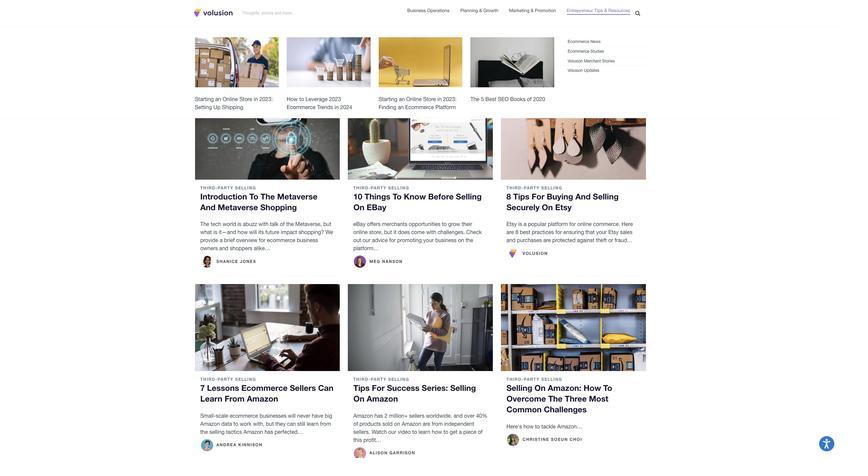 Task type: describe. For each thing, give the bounding box(es) containing it.
ecommerce inside the starting an online store in 2023: finding an ecommerce platform
[[405, 104, 434, 110]]

leverage
[[306, 96, 328, 102]]

about
[[589, 66, 610, 75]]

common
[[507, 405, 542, 414]]

how inside the tech world is abuzz with talk of the metaverse, but what is it—and how will its future impact shopping? we provide a brief overview for ecommerce business owners and shoppers alike…
[[238, 229, 248, 235]]

products inside listing products on amazon, ebay, etsy, and other third-party sites can attract extra sales. read our posts all about securely selling on these sites.
[[221, 66, 253, 75]]

selling up the their on the top of page
[[456, 192, 482, 201]]

series:
[[422, 383, 448, 393]]

to left tackle in the right of the page
[[535, 423, 540, 429]]

to left get
[[444, 429, 448, 435]]

40%
[[476, 413, 488, 419]]

etsy inside third-party selling 8 tips for buying and selling securely on etsy
[[555, 202, 572, 212]]

ebay inside ebay offers merchants opportunities to grow their online store, but it does come with challenges. check out our advice for promoting your business on the platform…
[[353, 221, 366, 227]]

party for third-party selling 7 lessons ecommerce sellers can learn from amazon
[[218, 377, 234, 382]]

metaverse,
[[295, 221, 322, 227]]

garrison
[[390, 450, 415, 455]]

in for ecommerce
[[438, 96, 442, 102]]

starting an online store in 2023: finding an ecommerce platform
[[379, 96, 457, 110]]

independent
[[444, 421, 474, 427]]

selling up amazon:
[[541, 377, 562, 382]]

stories
[[602, 59, 615, 63]]

7 lessons ecommerce sellers can learn from amazon image
[[195, 284, 340, 371]]

ecommerce news link
[[568, 39, 601, 44]]

nanson
[[382, 259, 403, 264]]

shoppers
[[230, 245, 252, 251]]

and inside "amazon has 2 million+ sellers worldwide, and over 40% of products sold on amazon are from independent sellers. watch our video to learn how to get a piece of this profit…"
[[454, 413, 463, 419]]

ecommerce inside 'third-party selling 7 lessons ecommerce sellers can learn from amazon'
[[241, 383, 288, 393]]

finding
[[379, 104, 396, 110]]

sold
[[383, 421, 393, 427]]

can inside listing products on amazon, ebay, etsy, and other third-party sites can attract extra sales. read our posts all about securely selling on these sites.
[[438, 66, 451, 75]]

your inside ebay offers merchants opportunities to grow their online store, but it does come with challenges. check out our advice for promoting your business on the platform…
[[423, 237, 434, 243]]

tactics
[[226, 429, 242, 435]]

merchants
[[382, 221, 407, 227]]

2024
[[340, 104, 352, 110]]

from inside 'small-scale ecommerce businesses will never have big amazon data to work with, but they can still learn from the selling tactics amazon has perfected…'
[[320, 421, 331, 427]]

scale
[[216, 413, 228, 419]]

tech
[[211, 221, 221, 227]]

with inside the tech world is abuzz with talk of the metaverse, but what is it—and how will its future impact shopping? we provide a brief overview for ecommerce business owners and shoppers alike…
[[259, 221, 269, 227]]

introduction to the metaverse and metaverse shopping image
[[195, 93, 340, 180]]

volusion merchant stories link
[[568, 59, 615, 63]]

our inside ebay offers merchants opportunities to grow their online store, but it does come with challenges. check out our advice for promoting your business on the platform…
[[363, 237, 371, 243]]

of right piece at the right bottom
[[478, 429, 483, 435]]

8 inside third-party selling 8 tips for buying and selling securely on etsy
[[507, 192, 511, 201]]

can inside 'small-scale ecommerce businesses will never have big amazon data to work with, but they can still learn from the selling tactics amazon has perfected…'
[[287, 421, 296, 427]]

party for third-party selling 8 tips for buying and selling securely on etsy
[[524, 185, 540, 190]]

selling on amazon: how to overcome the three most common challenges image
[[501, 284, 646, 371]]

2 horizontal spatial &
[[604, 8, 607, 13]]

on inside ebay offers merchants opportunities to grow their online store, but it does come with challenges. check out our advice for promoting your business on the platform…
[[458, 237, 464, 243]]

purchases
[[517, 237, 542, 243]]

online inside etsy is a popular platform for online commerce. here are 8 best practices for ensuring that your etsy sales and purchases are protected against theft or fraud…
[[577, 221, 592, 227]]

theft
[[596, 237, 607, 243]]

advice
[[372, 237, 388, 243]]

how inside "amazon has 2 million+ sellers worldwide, and over 40% of products sold on amazon are from independent sellers. watch our video to learn how to get a piece of this profit…"
[[432, 429, 442, 435]]

promotion
[[535, 8, 556, 13]]

overcome
[[507, 394, 546, 403]]

7
[[200, 383, 205, 393]]

third-party selling
[[195, 39, 337, 58]]

volusion link
[[507, 247, 548, 260]]

amazon down small-
[[200, 421, 220, 427]]

tips inside 'third-party selling tips for success series: selling on amazon'
[[353, 383, 370, 393]]

brief
[[224, 237, 235, 243]]

shanice
[[216, 259, 238, 264]]

their
[[462, 221, 472, 227]]

0 vertical spatial tips
[[594, 8, 603, 13]]

and inside the tech world is abuzz with talk of the metaverse, but what is it—and how will its future impact shopping? we provide a brief overview for ecommerce business owners and shoppers alike…
[[219, 245, 228, 251]]

the tech world is abuzz with talk of the metaverse, but what is it—and how will its future impact shopping? we provide a brief overview for ecommerce business owners and shoppers alike…
[[200, 221, 333, 251]]

sellers
[[409, 413, 425, 419]]

selling up overcome
[[507, 383, 532, 393]]

the for the 5 best seo books of 2020
[[471, 96, 480, 102]]

christine
[[523, 437, 549, 442]]

2023: for starting an online store in 2023: finding an ecommerce platform
[[443, 96, 457, 102]]

tips for success series: selling on amazon image
[[348, 284, 493, 371]]

2023: for starting an online store in 2023: setting up shipping
[[259, 96, 273, 102]]

shopping?
[[299, 229, 324, 235]]

the inside third-party selling selling on amazon: how to overcome the three most common challenges
[[548, 394, 563, 403]]

on left these
[[220, 75, 229, 84]]

other
[[358, 66, 376, 75]]

ecommerce inside 'small-scale ecommerce businesses will never have big amazon data to work with, but they can still learn from the selling tactics amazon has perfected…'
[[230, 413, 258, 419]]

party
[[398, 66, 416, 75]]

will inside 'small-scale ecommerce businesses will never have big amazon data to work with, but they can still learn from the selling tactics amazon has perfected…'
[[288, 413, 296, 419]]

growth
[[483, 8, 498, 13]]

does
[[398, 229, 410, 235]]

fraud…
[[615, 237, 633, 243]]

worldwide,
[[426, 413, 452, 419]]

etsy,
[[323, 66, 340, 75]]

online for ecommerce
[[406, 96, 422, 102]]

how inside third-party selling selling on amazon: how to overcome the three most common challenges
[[584, 383, 601, 393]]

over
[[464, 413, 475, 419]]

selling up ebay,
[[286, 39, 337, 58]]

an for an
[[399, 96, 405, 102]]

third- for third-party selling 10 things to know before selling on ebay
[[353, 185, 371, 190]]

seo
[[498, 96, 509, 102]]

amazon down with,
[[244, 429, 263, 435]]

from inside "amazon has 2 million+ sellers worldwide, and over 40% of products sold on amazon are from independent sellers. watch our video to learn how to get a piece of this profit…"
[[432, 421, 443, 427]]

operations
[[427, 8, 450, 13]]

against
[[577, 237, 595, 243]]

party for third-party selling selling on amazon: how to overcome the three most common challenges
[[524, 377, 540, 382]]

with inside ebay offers merchants opportunities to grow their online store, but it does come with challenges. check out our advice for promoting your business on the platform…
[[426, 229, 436, 235]]

store for ecommerce
[[423, 96, 436, 102]]

of inside 'link'
[[527, 96, 532, 102]]

ecommerce inside how to leverage 2023 ecommerce trends in 2024
[[287, 104, 316, 110]]

volusion for volusion merchant stories
[[568, 59, 583, 63]]

check
[[466, 229, 482, 235]]

etsy is a popular platform for online commerce. here are 8 best practices for ensuring that your etsy sales and purchases are protected against theft or fraud…
[[507, 221, 633, 243]]

what
[[200, 229, 212, 235]]

it
[[394, 229, 397, 235]]

your inside etsy is a popular platform for online commerce. here are 8 best practices for ensuring that your etsy sales and purchases are protected against theft or fraud…
[[596, 229, 607, 235]]

0 horizontal spatial etsy
[[507, 221, 517, 227]]

three
[[565, 394, 587, 403]]

ecommerce news
[[568, 39, 601, 44]]

shipping
[[222, 104, 243, 110]]

marketing & promotion link
[[509, 7, 556, 15]]

protected
[[552, 237, 576, 243]]

trends
[[317, 104, 333, 110]]

entrepreneur tips & resources link
[[567, 7, 630, 15]]

marketing
[[509, 8, 530, 13]]

ecommerce down ecommerce news link
[[568, 49, 589, 54]]

2 horizontal spatial etsy
[[608, 229, 619, 235]]

ecommerce up the ecommerce studies link
[[568, 39, 589, 44]]

all
[[579, 66, 587, 75]]

perfected…
[[275, 429, 303, 435]]

shanice jones link
[[200, 255, 256, 268]]

these
[[231, 75, 251, 84]]

amazon down sellers
[[402, 421, 421, 427]]

but inside the tech world is abuzz with talk of the metaverse, but what is it—and how will its future impact shopping? we provide a brief overview for ecommerce business owners and shoppers alike…
[[323, 221, 331, 227]]

online for shipping
[[223, 96, 238, 102]]

starting an online store in 2023: setting up shipping link
[[195, 37, 279, 111]]

1 horizontal spatial are
[[507, 229, 514, 235]]

sellers.
[[353, 429, 370, 435]]

in inside how to leverage 2023 ecommerce trends in 2024
[[335, 104, 339, 110]]

& for marketing
[[531, 8, 534, 13]]

to inside third-party selling selling on amazon: how to overcome the three most common challenges
[[603, 383, 612, 393]]

an right finding
[[398, 104, 404, 110]]

1 vertical spatial metaverse
[[218, 202, 258, 212]]

andrea kinnison
[[216, 442, 263, 447]]

on inside "amazon has 2 million+ sellers worldwide, and over 40% of products sold on amazon are from independent sellers. watch our video to learn how to get a piece of this profit…"
[[394, 421, 400, 427]]

million+
[[389, 413, 408, 419]]

party for third-party selling 10 things to know before selling on ebay
[[371, 185, 387, 190]]

for inside the tech world is abuzz with talk of the metaverse, but what is it—and how will its future impact shopping? we provide a brief overview for ecommerce business owners and shoppers alike…
[[259, 237, 265, 243]]

the inside 'small-scale ecommerce businesses will never have big amazon data to work with, but they can still learn from the selling tactics amazon has perfected…'
[[200, 429, 208, 435]]

work
[[240, 421, 252, 427]]

of up sellers.
[[353, 421, 358, 427]]

thoughts,
[[242, 11, 260, 15]]

alison
[[370, 450, 388, 455]]

selling up success
[[388, 377, 409, 382]]

for inside third-party selling 8 tips for buying and selling securely on etsy
[[532, 192, 545, 201]]

resources
[[609, 8, 630, 13]]

get
[[450, 429, 458, 435]]

and left more.
[[275, 11, 281, 15]]

to inside third-party selling introduction to the metaverse and metaverse shopping
[[249, 192, 258, 201]]

an for up
[[215, 96, 221, 102]]

on inside 'third-party selling tips for success series: selling on amazon'
[[353, 394, 365, 403]]

selling up the buying
[[541, 185, 562, 190]]

8 inside etsy is a popular platform for online commerce. here are 8 best practices for ensuring that your etsy sales and purchases are protected against theft or fraud…
[[516, 229, 519, 235]]

most
[[589, 394, 609, 403]]

starting an online store in 2023: setting up shipping image
[[195, 37, 279, 87]]

2 horizontal spatial how
[[524, 423, 534, 429]]

a inside "amazon has 2 million+ sellers worldwide, and over 40% of products sold on amazon are from independent sellers. watch our video to learn how to get a piece of this profit…"
[[459, 429, 462, 435]]

provide
[[200, 237, 218, 243]]

overview
[[236, 237, 258, 243]]

jones
[[240, 259, 256, 264]]

0 horizontal spatial is
[[213, 229, 217, 235]]

third- for third-party selling tips for success series: selling on amazon
[[353, 377, 371, 382]]

piece
[[463, 429, 476, 435]]

tips inside third-party selling 8 tips for buying and selling securely on etsy
[[513, 192, 530, 201]]

big
[[325, 413, 332, 419]]

in for shipping
[[254, 96, 258, 102]]

out
[[353, 237, 361, 243]]

a inside the tech world is abuzz with talk of the metaverse, but what is it—and how will its future impact shopping? we provide a brief overview for ecommerce business owners and shoppers alike…
[[220, 237, 223, 243]]

third-party selling selling on amazon: how to overcome the three most common challenges
[[507, 377, 612, 414]]

alison garrison link
[[353, 447, 415, 458]]

selling inside third-party selling introduction to the metaverse and metaverse shopping
[[235, 185, 256, 190]]

0 vertical spatial metaverse
[[277, 192, 318, 201]]

store for shipping
[[239, 96, 252, 102]]



Task type: vqa. For each thing, say whether or not it's contained in the screenshot.
commerce.
yes



Task type: locate. For each thing, give the bounding box(es) containing it.
party inside third-party selling introduction to the metaverse and metaverse shopping
[[218, 185, 234, 190]]

1 horizontal spatial the
[[471, 96, 480, 102]]

party for third-party selling tips for success series: selling on amazon
[[371, 377, 387, 382]]

platform…
[[353, 245, 379, 251]]

for down platform
[[556, 229, 562, 235]]

2023
[[329, 96, 341, 102]]

1 vertical spatial 8
[[516, 229, 519, 235]]

for up ensuring
[[569, 221, 576, 227]]

ebay inside third-party selling 10 things to know before selling on ebay
[[367, 202, 386, 212]]

1 horizontal spatial online
[[406, 96, 422, 102]]

but
[[323, 221, 331, 227], [384, 229, 392, 235], [266, 421, 274, 427]]

products up sellers.
[[360, 421, 381, 427]]

and up tech
[[200, 202, 216, 212]]

ebay offers merchants opportunities to grow their online store, but it does come with challenges. check out our advice for promoting your business on the platform…
[[353, 221, 482, 251]]

ecommerce down 'leverage'
[[287, 104, 316, 110]]

meg nanson
[[370, 259, 403, 264]]

0 horizontal spatial our
[[363, 237, 371, 243]]

1 vertical spatial ebay
[[353, 221, 366, 227]]

our inside listing products on amazon, ebay, etsy, and other third-party sites can attract extra sales. read our posts all about securely selling on these sites.
[[543, 66, 555, 75]]

1 horizontal spatial store
[[423, 96, 436, 102]]

for inside 'third-party selling tips for success series: selling on amazon'
[[372, 383, 385, 393]]

third- for third-party selling 7 lessons ecommerce sellers can learn from amazon
[[200, 377, 218, 382]]

amazon up 2
[[367, 394, 398, 403]]

1 horizontal spatial 2023:
[[443, 96, 457, 102]]

third- for third-party selling
[[195, 39, 241, 58]]

1 vertical spatial tips
[[513, 192, 530, 201]]

to
[[299, 96, 304, 102], [249, 192, 258, 201], [393, 192, 402, 201], [442, 221, 447, 227], [603, 383, 612, 393], [234, 421, 238, 427], [535, 423, 540, 429], [412, 429, 417, 435], [444, 429, 448, 435]]

profit…
[[364, 437, 381, 443]]

etsy down the buying
[[555, 202, 572, 212]]

third- for third-party selling introduction to the metaverse and metaverse shopping
[[200, 185, 218, 190]]

0 horizontal spatial 2023:
[[259, 96, 273, 102]]

sales
[[620, 229, 633, 235]]

video
[[398, 429, 411, 435]]

amazon…
[[557, 423, 582, 429]]

the 5 best seo books of 2020 image
[[471, 37, 554, 87]]

2 vertical spatial volusion
[[523, 251, 548, 256]]

to up abuzz
[[249, 192, 258, 201]]

2 starting from the left
[[379, 96, 398, 102]]

2023: down sites.
[[259, 96, 273, 102]]

the up what
[[200, 221, 209, 227]]

2 horizontal spatial tips
[[594, 8, 603, 13]]

third-party selling tips for success series: selling on amazon
[[353, 377, 476, 403]]

are down sellers
[[423, 421, 430, 427]]

2 vertical spatial but
[[266, 421, 274, 427]]

& right marketing
[[531, 8, 534, 13]]

1 vertical spatial but
[[384, 229, 392, 235]]

selling inside 'small-scale ecommerce businesses will never have big amazon data to work with, but they can still learn from the selling tactics amazon has perfected…'
[[209, 429, 225, 435]]

2 vertical spatial are
[[423, 421, 430, 427]]

volusion down purchases
[[523, 251, 548, 256]]

0 vertical spatial products
[[221, 66, 253, 75]]

0 horizontal spatial tips
[[353, 383, 370, 393]]

andrea kinnison link
[[200, 439, 263, 452]]

third-party selling 10 things to know before selling on ebay
[[353, 185, 482, 212]]

success
[[387, 383, 420, 393]]

of left 2020
[[527, 96, 532, 102]]

1 horizontal spatial starting
[[379, 96, 398, 102]]

from down worldwide,
[[432, 421, 443, 427]]

business inside the tech world is abuzz with talk of the metaverse, but what is it—and how will its future impact shopping? we provide a brief overview for ecommerce business owners and shoppers alike…
[[297, 237, 318, 243]]

0 horizontal spatial ebay
[[353, 221, 366, 227]]

8 tips for buying and selling securely on etsy image
[[501, 93, 646, 180]]

party inside 'third-party selling 7 lessons ecommerce sellers can learn from amazon'
[[218, 377, 234, 382]]

has left 2
[[375, 413, 383, 419]]

from down lessons
[[225, 394, 245, 403]]

but inside ebay offers merchants opportunities to grow their online store, but it does come with challenges. check out our advice for promoting your business on the platform…
[[384, 229, 392, 235]]

learn down sellers
[[419, 429, 430, 435]]

& for planning
[[479, 8, 482, 13]]

amazon,
[[267, 66, 298, 75]]

store inside the starting an online store in 2023: finding an ecommerce platform
[[423, 96, 436, 102]]

2 horizontal spatial a
[[524, 221, 527, 227]]

starting an online store in 2023: finding an ecommerce platform image
[[379, 37, 463, 87]]

this
[[353, 437, 362, 443]]

0 horizontal spatial in
[[254, 96, 258, 102]]

third-
[[379, 66, 398, 75]]

to inside ebay offers merchants opportunities to grow their online store, but it does come with challenges. check out our advice for promoting your business on the platform…
[[442, 221, 447, 227]]

are down the practices
[[544, 237, 551, 243]]

the inside ebay offers merchants opportunities to grow their online store, but it does come with challenges. check out our advice for promoting your business on the platform…
[[466, 237, 473, 243]]

selling inside listing products on amazon, ebay, etsy, and other third-party sites can attract extra sales. read our posts all about securely selling on these sites.
[[195, 75, 218, 84]]

0 vertical spatial the
[[471, 96, 480, 102]]

0 vertical spatial how
[[287, 96, 298, 102]]

1 horizontal spatial can
[[438, 66, 451, 75]]

meg nanson link
[[353, 255, 403, 268]]

sites
[[419, 66, 435, 75]]

third- inside third-party selling 10 things to know before selling on ebay
[[353, 185, 371, 190]]

have
[[312, 413, 323, 419]]

0 horizontal spatial products
[[221, 66, 253, 75]]

with,
[[253, 421, 265, 427]]

to inside third-party selling 10 things to know before selling on ebay
[[393, 192, 402, 201]]

2 2023: from the left
[[443, 96, 457, 102]]

0 vertical spatial a
[[524, 221, 527, 227]]

1 vertical spatial volusion
[[568, 68, 583, 73]]

1 horizontal spatial will
[[288, 413, 296, 419]]

the for the tech world is abuzz with talk of the metaverse, but what is it—and how will its future impact shopping? we provide a brief overview for ecommerce business owners and shoppers alike…
[[200, 221, 209, 227]]

will
[[249, 229, 257, 235], [288, 413, 296, 419]]

books
[[510, 96, 526, 102]]

alison garrison
[[370, 450, 415, 455]]

business inside ebay offers merchants opportunities to grow their online store, but it does come with challenges. check out our advice for promoting your business on the platform…
[[435, 237, 457, 243]]

1 vertical spatial online
[[353, 229, 368, 235]]

but up we
[[323, 221, 331, 227]]

our up platform…
[[363, 237, 371, 243]]

the up shopping
[[261, 192, 275, 201]]

1 horizontal spatial a
[[459, 429, 462, 435]]

for up securely
[[532, 192, 545, 201]]

selling up commerce.
[[593, 192, 619, 201]]

1 horizontal spatial ebay
[[367, 202, 386, 212]]

third- inside 'third-party selling tips for success series: selling on amazon'
[[353, 377, 371, 382]]

future
[[265, 229, 279, 235]]

opportunities
[[409, 221, 441, 227]]

ecommerce up businesses
[[241, 383, 288, 393]]

listing products on amazon, ebay, etsy, and other third-party sites can attract extra sales. read our posts all about securely selling on these sites.
[[195, 66, 642, 84]]

news
[[591, 39, 601, 44]]

amazon has 2 million+ sellers worldwide, and over 40% of products sold on amazon are from independent sellers. watch our video to learn how to get a piece of this profit…
[[353, 413, 488, 443]]

the down amazon:
[[548, 394, 563, 403]]

0 vertical spatial has
[[375, 413, 383, 419]]

1 business from the left
[[297, 237, 318, 243]]

2 horizontal spatial but
[[384, 229, 392, 235]]

on up sellers.
[[353, 394, 365, 403]]

0 horizontal spatial metaverse
[[218, 202, 258, 212]]

volusion left updates at the top right of the page
[[568, 68, 583, 73]]

the up impact
[[286, 221, 294, 227]]

party for third-party selling introduction to the metaverse and metaverse shopping
[[218, 185, 234, 190]]

the inside 'link'
[[471, 96, 480, 102]]

studies
[[591, 49, 604, 54]]

are left the best
[[507, 229, 514, 235]]

online
[[577, 221, 592, 227], [353, 229, 368, 235]]

store up platform
[[423, 96, 436, 102]]

2 vertical spatial tips
[[353, 383, 370, 393]]

sellers
[[290, 383, 316, 393]]

products
[[221, 66, 253, 75], [360, 421, 381, 427]]

1 horizontal spatial etsy
[[555, 202, 572, 212]]

0 vertical spatial will
[[249, 229, 257, 235]]

popular
[[528, 221, 546, 227]]

of right talk
[[280, 221, 285, 227]]

2 horizontal spatial from
[[432, 421, 443, 427]]

planning & growth
[[460, 8, 498, 13]]

0 horizontal spatial starting
[[195, 96, 214, 102]]

0 horizontal spatial but
[[266, 421, 274, 427]]

the inside the tech world is abuzz with talk of the metaverse, but what is it—and how will its future impact shopping? we provide a brief overview for ecommerce business owners and shoppers alike…
[[200, 221, 209, 227]]

amazon inside 'third-party selling 7 lessons ecommerce sellers can learn from amazon'
[[247, 394, 278, 403]]

businesses
[[260, 413, 287, 419]]

third- inside third-party selling selling on amazon: how to overcome the three most common challenges
[[507, 377, 524, 382]]

to left 'leverage'
[[299, 96, 304, 102]]

0 horizontal spatial online
[[223, 96, 238, 102]]

1 vertical spatial how
[[584, 383, 601, 393]]

selling up setting
[[195, 75, 218, 84]]

2 vertical spatial our
[[388, 429, 396, 435]]

1 vertical spatial products
[[360, 421, 381, 427]]

read
[[522, 66, 541, 75]]

0 vertical spatial ebay
[[367, 202, 386, 212]]

party for third-party selling
[[241, 39, 281, 58]]

updates
[[584, 68, 599, 73]]

0 horizontal spatial online
[[353, 229, 368, 235]]

starting for finding
[[379, 96, 398, 102]]

ecommerce up work
[[230, 413, 258, 419]]

metaverse down introduction
[[218, 202, 258, 212]]

starting up setting
[[195, 96, 214, 102]]

learn inside "amazon has 2 million+ sellers worldwide, and over 40% of products sold on amazon are from independent sellers. watch our video to learn how to get a piece of this profit…"
[[419, 429, 430, 435]]

1 horizontal spatial your
[[596, 229, 607, 235]]

and left purchases
[[507, 237, 516, 243]]

third- for third-party selling selling on amazon: how to overcome the three most common challenges
[[507, 377, 524, 382]]

attract
[[453, 66, 476, 75]]

1 store from the left
[[239, 96, 252, 102]]

to up tactics
[[234, 421, 238, 427]]

on up overcome
[[535, 383, 546, 393]]

1 vertical spatial has
[[265, 429, 273, 435]]

1 online from the left
[[223, 96, 238, 102]]

learn inside 'small-scale ecommerce businesses will never have big amazon data to work with, but they can still learn from the selling tactics amazon has perfected…'
[[307, 421, 319, 427]]

with up its
[[259, 221, 269, 227]]

0 vertical spatial with
[[259, 221, 269, 227]]

0 horizontal spatial from
[[225, 394, 245, 403]]

alike…
[[254, 245, 270, 251]]

to right video
[[412, 429, 417, 435]]

amazon up sellers.
[[353, 413, 373, 419]]

2 store from the left
[[423, 96, 436, 102]]

but inside 'small-scale ecommerce businesses will never have big amazon data to work with, but they can still learn from the selling tactics amazon has perfected…'
[[266, 421, 274, 427]]

third-party selling 7 lessons ecommerce sellers can learn from amazon
[[200, 377, 334, 403]]

1 horizontal spatial ecommerce
[[267, 237, 295, 243]]

volusion for volusion updates
[[568, 68, 583, 73]]

extra
[[478, 66, 497, 75]]

on right these
[[255, 66, 264, 75]]

0 vertical spatial but
[[323, 221, 331, 227]]

our inside "amazon has 2 million+ sellers worldwide, and over 40% of products sold on amazon are from independent sellers. watch our video to learn how to get a piece of this profit…"
[[388, 429, 396, 435]]

selling up lessons
[[235, 377, 256, 382]]

volusion up all
[[568, 59, 583, 63]]

selling inside 'third-party selling 7 lessons ecommerce sellers can learn from amazon'
[[235, 377, 256, 382]]

are inside "amazon has 2 million+ sellers worldwide, and over 40% of products sold on amazon are from independent sellers. watch our video to learn how to get a piece of this profit…"
[[423, 421, 430, 427]]

grow
[[448, 221, 460, 227]]

0 horizontal spatial the
[[200, 221, 209, 227]]

0 vertical spatial volusion
[[568, 59, 583, 63]]

in inside starting an online store in 2023: setting up shipping
[[254, 96, 258, 102]]

ensuring
[[564, 229, 584, 235]]

learn down 'have' on the bottom left of the page
[[307, 421, 319, 427]]

0 vertical spatial selling
[[195, 75, 218, 84]]

will left its
[[249, 229, 257, 235]]

third- inside third-party selling 8 tips for buying and selling securely on etsy
[[507, 185, 524, 190]]

sales.
[[499, 66, 520, 75]]

0 horizontal spatial with
[[259, 221, 269, 227]]

products inside "amazon has 2 million+ sellers worldwide, and over 40% of products sold on amazon are from independent sellers. watch our video to learn how to get a piece of this profit…"
[[360, 421, 381, 427]]

for down it at bottom left
[[389, 237, 396, 243]]

how inside how to leverage 2023 ecommerce trends in 2024
[[287, 96, 298, 102]]

can
[[318, 383, 334, 393]]

the inside third-party selling introduction to the metaverse and metaverse shopping
[[261, 192, 275, 201]]

etsy up or
[[608, 229, 619, 235]]

how up overview
[[238, 229, 248, 235]]

8 left the best
[[516, 229, 519, 235]]

marketing & promotion
[[509, 8, 556, 13]]

for inside ebay offers merchants opportunities to grow their online store, but it does come with challenges. check out our advice for promoting your business on the platform…
[[389, 237, 396, 243]]

0 horizontal spatial business
[[297, 237, 318, 243]]

party inside third-party selling selling on amazon: how to overcome the three most common challenges
[[524, 377, 540, 382]]

and right etsy,
[[342, 66, 356, 75]]

tackle
[[542, 423, 556, 429]]

0 vertical spatial 8
[[507, 192, 511, 201]]

1 horizontal spatial learn
[[419, 429, 430, 435]]

1 starting from the left
[[195, 96, 214, 102]]

third-party selling introduction to the metaverse and metaverse shopping
[[200, 185, 318, 212]]

the inside the tech world is abuzz with talk of the metaverse, but what is it—and how will its future impact shopping? we provide a brief overview for ecommerce business owners and shoppers alike…
[[286, 221, 294, 227]]

1 horizontal spatial 8
[[516, 229, 519, 235]]

online inside the starting an online store in 2023: finding an ecommerce platform
[[406, 96, 422, 102]]

1 vertical spatial will
[[288, 413, 296, 419]]

your up theft
[[596, 229, 607, 235]]

1 horizontal spatial products
[[360, 421, 381, 427]]

& left 'growth'
[[479, 8, 482, 13]]

third- for third-party selling 8 tips for buying and selling securely on etsy
[[507, 185, 524, 190]]

selling up the 'know'
[[388, 185, 409, 190]]

how up most
[[584, 383, 601, 393]]

business down 'challenges.'
[[435, 237, 457, 243]]

ebay left offers
[[353, 221, 366, 227]]

2 online from the left
[[406, 96, 422, 102]]

1 horizontal spatial &
[[531, 8, 534, 13]]

selling down data
[[209, 429, 225, 435]]

third- inside third-party selling introduction to the metaverse and metaverse shopping
[[200, 185, 218, 190]]

0 horizontal spatial how
[[287, 96, 298, 102]]

2 horizontal spatial in
[[438, 96, 442, 102]]

in down 2023
[[335, 104, 339, 110]]

store inside starting an online store in 2023: setting up shipping
[[239, 96, 252, 102]]

starting inside the starting an online store in 2023: finding an ecommerce platform
[[379, 96, 398, 102]]

with down 'opportunities'
[[426, 229, 436, 235]]

and inside listing products on amazon, ebay, etsy, and other third-party sites can attract extra sales. read our posts all about securely selling on these sites.
[[342, 66, 356, 75]]

best
[[520, 229, 530, 235]]

1 2023: from the left
[[259, 96, 273, 102]]

the
[[261, 192, 275, 201], [286, 221, 294, 227], [466, 237, 473, 243], [548, 394, 563, 403], [200, 429, 208, 435]]

to left grow
[[442, 221, 447, 227]]

1 horizontal spatial business
[[435, 237, 457, 243]]

business operations
[[407, 8, 450, 13]]

1 horizontal spatial but
[[323, 221, 331, 227]]

of inside the tech world is abuzz with talk of the metaverse, but what is it—and how will its future impact shopping? we provide a brief overview for ecommerce business owners and shoppers alike…
[[280, 221, 285, 227]]

to inside how to leverage 2023 ecommerce trends in 2024
[[299, 96, 304, 102]]

0 vertical spatial etsy
[[555, 202, 572, 212]]

ecommerce down impact
[[267, 237, 295, 243]]

8
[[507, 192, 511, 201], [516, 229, 519, 235]]

10 things to know before selling on ebay image
[[348, 93, 493, 180]]

on inside third-party selling 10 things to know before selling on ebay
[[353, 202, 365, 212]]

1 horizontal spatial in
[[335, 104, 339, 110]]

its
[[258, 229, 264, 235]]

1 vertical spatial learn
[[419, 429, 430, 435]]

ecommerce inside the tech world is abuzz with talk of the metaverse, but what is it—and how will its future impact shopping? we provide a brief overview for ecommerce business owners and shoppers alike…
[[267, 237, 295, 243]]

and inside third-party selling 8 tips for buying and selling securely on etsy
[[576, 192, 591, 201]]

amazon inside 'third-party selling tips for success series: selling on amazon'
[[367, 394, 398, 403]]

securely
[[507, 202, 540, 212]]

search image
[[635, 10, 640, 16]]

is down tech
[[213, 229, 217, 235]]

2023: up platform
[[443, 96, 457, 102]]

1 horizontal spatial is
[[238, 221, 241, 227]]

how to leverage 2023 ecommerce trends in 2024 image
[[287, 37, 371, 87]]

is up the best
[[518, 221, 522, 227]]

from inside 'third-party selling 7 lessons ecommerce sellers can learn from amazon'
[[225, 394, 245, 403]]

our right read
[[543, 66, 555, 75]]

choi
[[570, 437, 582, 442]]

0 horizontal spatial will
[[249, 229, 257, 235]]

0 vertical spatial are
[[507, 229, 514, 235]]

to inside 'small-scale ecommerce businesses will never have big amazon data to work with, but they can still learn from the selling tactics amazon has perfected…'
[[234, 421, 238, 427]]

has inside "amazon has 2 million+ sellers worldwide, and over 40% of products sold on amazon are from independent sellers. watch our video to learn how to get a piece of this profit…"
[[375, 413, 383, 419]]

open accessibe: accessibility options, statement and help image
[[823, 439, 831, 449]]

ecommerce left platform
[[405, 104, 434, 110]]

0 horizontal spatial has
[[265, 429, 273, 435]]

1 horizontal spatial how
[[584, 383, 601, 393]]

2 horizontal spatial is
[[518, 221, 522, 227]]

posts
[[557, 66, 577, 75]]

0 vertical spatial can
[[438, 66, 451, 75]]

is right the world
[[238, 221, 241, 227]]

etsy
[[555, 202, 572, 212], [507, 221, 517, 227], [608, 229, 619, 235]]

online
[[223, 96, 238, 102], [406, 96, 422, 102]]

challenges
[[544, 405, 587, 414]]

1 horizontal spatial with
[[426, 229, 436, 235]]

here
[[622, 221, 633, 227]]

volusion for volusion
[[523, 251, 548, 256]]

selling
[[195, 75, 218, 84], [209, 429, 225, 435]]

an inside starting an online store in 2023: setting up shipping
[[215, 96, 221, 102]]

1 vertical spatial a
[[220, 237, 223, 243]]

a up the best
[[524, 221, 527, 227]]

on down 10
[[353, 202, 365, 212]]

on inside third-party selling 8 tips for buying and selling securely on etsy
[[542, 202, 553, 212]]

abuzz
[[243, 221, 257, 227]]

a inside etsy is a popular platform for online commerce. here are 8 best practices for ensuring that your etsy sales and purchases are protected against theft or fraud…
[[524, 221, 527, 227]]

how left 'leverage'
[[287, 96, 298, 102]]

2023: inside starting an online store in 2023: setting up shipping
[[259, 96, 273, 102]]

and inside third-party selling introduction to the metaverse and metaverse shopping
[[200, 202, 216, 212]]

0 horizontal spatial &
[[479, 8, 482, 13]]

a right get
[[459, 429, 462, 435]]

starting an online store in 2023: finding an ecommerce platform link
[[379, 37, 463, 111]]

and inside etsy is a popular platform for online commerce. here are 8 best practices for ensuring that your etsy sales and purchases are protected against theft or fraud…
[[507, 237, 516, 243]]

christine soeun choi
[[523, 437, 582, 442]]

has inside 'small-scale ecommerce businesses will never have big amazon data to work with, but they can still learn from the selling tactics amazon has perfected…'
[[265, 429, 273, 435]]

0 vertical spatial your
[[596, 229, 607, 235]]

2 vertical spatial a
[[459, 429, 462, 435]]

in up platform
[[438, 96, 442, 102]]

0 horizontal spatial store
[[239, 96, 252, 102]]

but left it at bottom left
[[384, 229, 392, 235]]

0 vertical spatial our
[[543, 66, 555, 75]]

learn
[[200, 394, 222, 403]]

it—and
[[219, 229, 236, 235]]

amazon up businesses
[[247, 394, 278, 403]]

2 business from the left
[[435, 237, 457, 243]]

online inside starting an online store in 2023: setting up shipping
[[223, 96, 238, 102]]

is inside etsy is a popular platform for online commerce. here are 8 best practices for ensuring that your etsy sales and purchases are protected against theft or fraud…
[[518, 221, 522, 227]]

on inside third-party selling selling on amazon: how to overcome the three most common challenges
[[535, 383, 546, 393]]

practices
[[532, 229, 554, 235]]

merchant
[[584, 59, 601, 63]]

1 horizontal spatial our
[[388, 429, 396, 435]]

party inside third-party selling 10 things to know before selling on ebay
[[371, 185, 387, 190]]

1 vertical spatial are
[[544, 237, 551, 243]]

starting up finding
[[379, 96, 398, 102]]

online up out
[[353, 229, 368, 235]]

2023: inside the starting an online store in 2023: finding an ecommerce platform
[[443, 96, 457, 102]]

can right sites
[[438, 66, 451, 75]]

christine soeun choi link
[[507, 433, 582, 447]]

we
[[326, 229, 333, 235]]

third- inside 'third-party selling 7 lessons ecommerce sellers can learn from amazon'
[[200, 377, 218, 382]]

0 horizontal spatial how
[[238, 229, 248, 235]]

store up shipping
[[239, 96, 252, 102]]

1 horizontal spatial from
[[320, 421, 331, 427]]

0 horizontal spatial a
[[220, 237, 223, 243]]

world
[[223, 221, 236, 227]]

2 vertical spatial etsy
[[608, 229, 619, 235]]

of
[[527, 96, 532, 102], [280, 221, 285, 227], [353, 421, 358, 427], [478, 429, 483, 435]]

never
[[297, 413, 310, 419]]

1 horizontal spatial online
[[577, 221, 592, 227]]

0 horizontal spatial 8
[[507, 192, 511, 201]]

1 vertical spatial the
[[200, 221, 209, 227]]

starting for setting
[[195, 96, 214, 102]]

party inside third-party selling 8 tips for buying and selling securely on etsy
[[524, 185, 540, 190]]

1 vertical spatial selling
[[209, 429, 225, 435]]

volusion updates link
[[568, 68, 599, 73]]

securely
[[612, 66, 642, 75]]

online inside ebay offers merchants opportunities to grow their online store, but it does come with challenges. check out our advice for promoting your business on the platform…
[[353, 229, 368, 235]]

metaverse up shopping
[[277, 192, 318, 201]]

best
[[486, 96, 496, 102]]

selling right series: on the bottom right of page
[[450, 383, 476, 393]]

from
[[225, 394, 245, 403], [320, 421, 331, 427], [432, 421, 443, 427]]

more.
[[283, 11, 293, 15]]

online down listing products on amazon, ebay, etsy, and other third-party sites can attract extra sales. read our posts all about securely selling on these sites. at the top of page
[[406, 96, 422, 102]]

etsy down securely
[[507, 221, 517, 227]]

the down check
[[466, 237, 473, 243]]

will inside the tech world is abuzz with talk of the metaverse, but what is it—and how will its future impact shopping? we provide a brief overview for ecommerce business owners and shoppers alike…
[[249, 229, 257, 235]]

commerce.
[[593, 221, 620, 227]]

thoughts, stories and more.
[[242, 11, 293, 15]]



